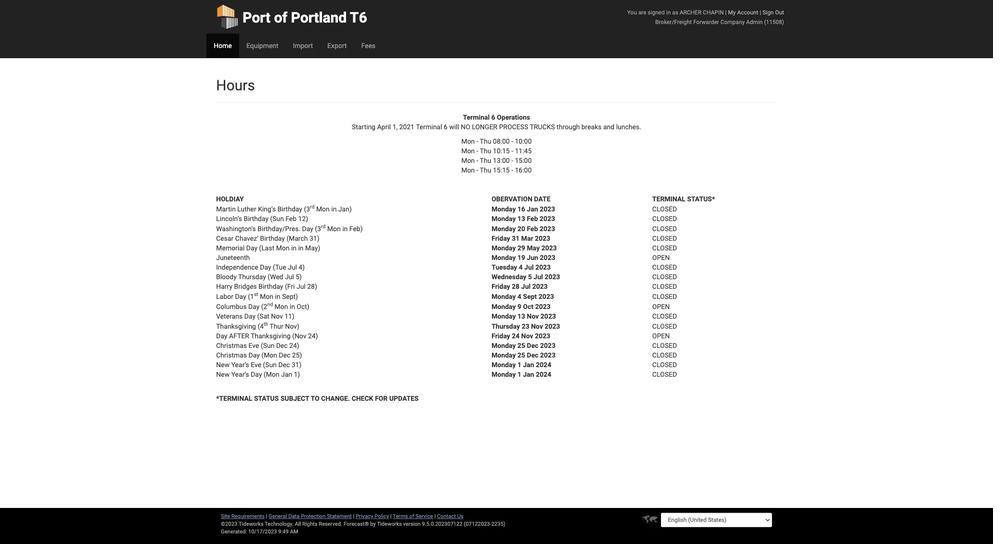 Task type: locate. For each thing, give the bounding box(es) containing it.
1 open from the top
[[652, 254, 670, 262]]

9 monday from the top
[[492, 342, 516, 350]]

0 vertical spatial 24)
[[308, 333, 318, 340]]

(sat
[[257, 313, 269, 321]]

4 down 19 on the top of the page
[[519, 264, 523, 272]]

25
[[518, 342, 525, 350], [518, 352, 525, 360]]

equipment
[[246, 42, 278, 50]]

28
[[512, 283, 520, 291]]

day up veterans day (sat nov 11)
[[248, 303, 260, 311]]

10 closed from the top
[[652, 313, 677, 321]]

5 monday from the top
[[492, 254, 516, 262]]

may)
[[305, 245, 320, 252]]

hours
[[216, 77, 255, 94]]

31
[[512, 235, 520, 243]]

of right port
[[274, 9, 287, 26]]

day down new year's eve (sun dec 31)
[[251, 371, 262, 379]]

1 horizontal spatial of
[[409, 514, 414, 520]]

day left (1
[[235, 293, 246, 301]]

in
[[666, 9, 671, 16], [331, 205, 337, 213], [342, 225, 348, 233], [291, 245, 297, 252], [298, 245, 304, 252], [275, 293, 280, 301], [290, 303, 295, 311]]

24) for christmas eve (sun dec 24)
[[289, 342, 299, 350]]

(mon
[[261, 352, 277, 360], [264, 371, 279, 379]]

31) up may)
[[310, 235, 319, 243]]

as
[[672, 9, 678, 16]]

2 monday 25 dec 2023 from the top
[[492, 352, 556, 360]]

friday for friday 24 nov 2023
[[492, 333, 510, 340]]

1 horizontal spatial 6
[[491, 114, 495, 121]]

1 vertical spatial year's
[[231, 371, 249, 379]]

0 vertical spatial rd
[[310, 204, 315, 211]]

jul
[[288, 264, 297, 272], [524, 264, 534, 272], [285, 273, 294, 281], [534, 273, 543, 281], [297, 283, 306, 291], [521, 283, 531, 291]]

day for (sat
[[244, 313, 256, 321]]

1 vertical spatial (sun
[[261, 342, 275, 350]]

nov down oct
[[527, 313, 539, 321]]

t6
[[350, 9, 367, 26]]

monday 25 dec 2023 for christmas day (mon dec 25)
[[492, 352, 556, 360]]

6 up longer on the top of page
[[491, 114, 495, 121]]

13 for feb
[[518, 215, 525, 223]]

friday
[[492, 235, 510, 243], [492, 283, 510, 291], [492, 333, 510, 340]]

harry
[[216, 283, 232, 291]]

3 friday from the top
[[492, 333, 510, 340]]

5)
[[296, 273, 302, 281]]

14 closed from the top
[[652, 362, 677, 369]]

2 closed from the top
[[652, 215, 677, 223]]

independence
[[216, 264, 258, 272]]

thanksgiving inside thanksgiving (4 th thur nov)
[[216, 323, 256, 330]]

2 monday 1 jan 2024 from the top
[[492, 371, 551, 379]]

- left 16:00
[[511, 167, 513, 174]]

(3 up may)
[[315, 225, 321, 233]]

6
[[491, 114, 495, 121], [444, 123, 448, 131]]

1 new from the top
[[216, 362, 230, 369]]

feb
[[286, 215, 297, 223], [527, 215, 538, 223], [527, 225, 538, 233]]

24)
[[308, 333, 318, 340], [289, 342, 299, 350]]

3 closed from the top
[[652, 225, 677, 233]]

thu down longer on the top of page
[[480, 138, 491, 145]]

13
[[518, 215, 525, 223], [518, 313, 525, 321]]

1 monday from the top
[[492, 205, 516, 213]]

2024 for new year's eve (sun dec 31)
[[536, 362, 551, 369]]

1 horizontal spatial rd
[[321, 224, 326, 230]]

6 closed from the top
[[652, 264, 677, 272]]

signed
[[648, 9, 665, 16]]

0 vertical spatial 4
[[519, 264, 523, 272]]

jul up 5
[[524, 264, 534, 272]]

4 for tuesday
[[519, 264, 523, 272]]

1 vertical spatial terminal
[[416, 123, 442, 131]]

eve up christmas day (mon dec 25) on the bottom
[[249, 342, 259, 350]]

monday for new year's day (mon jan 1)
[[492, 371, 516, 379]]

thanksgiving down thur
[[251, 333, 291, 340]]

1 vertical spatial thanksgiving
[[251, 333, 291, 340]]

archer
[[680, 9, 702, 16]]

1 vertical spatial monday 25 dec 2023
[[492, 352, 556, 360]]

1 2024 from the top
[[536, 362, 551, 369]]

closed for harry bridges birthday (fri jul 28)
[[652, 283, 677, 291]]

0 horizontal spatial thursday
[[238, 273, 266, 281]]

chavez'
[[235, 235, 258, 243]]

of up version
[[409, 514, 414, 520]]

10:15
[[493, 147, 510, 155]]

bridges
[[234, 283, 257, 291]]

day down the chavez'
[[246, 245, 257, 252]]

terminal status*
[[652, 195, 715, 203]]

1 vertical spatial 25
[[518, 352, 525, 360]]

year's down new year's eve (sun dec 31)
[[231, 371, 249, 379]]

new for new year's day (mon jan 1)
[[216, 371, 230, 379]]

day for (2
[[248, 303, 260, 311]]

monday for martin luther king's birthday (3
[[492, 205, 516, 213]]

1 vertical spatial open
[[652, 303, 670, 311]]

admin
[[746, 19, 763, 26]]

0 vertical spatial 1
[[518, 362, 521, 369]]

1 friday from the top
[[492, 235, 510, 243]]

friday down wednesday
[[492, 283, 510, 291]]

- left 11:45
[[511, 147, 513, 155]]

0 vertical spatial new
[[216, 362, 230, 369]]

closed for new year's eve (sun dec 31)
[[652, 362, 677, 369]]

day inside columbus day (2 nd mon in oct)
[[248, 303, 260, 311]]

2 vertical spatial friday
[[492, 333, 510, 340]]

labor day (1 st mon in sept)
[[216, 292, 298, 301]]

birthday down the (wed
[[259, 283, 283, 291]]

2 vertical spatial open
[[652, 333, 670, 340]]

day up bloody thursday (wed jul 5)
[[260, 264, 271, 272]]

1 vertical spatial (mon
[[264, 371, 279, 379]]

am
[[290, 530, 298, 536]]

1 horizontal spatial 31)
[[310, 235, 319, 243]]

13 down 16
[[518, 215, 525, 223]]

08:00
[[493, 138, 510, 145]]

2 25 from the top
[[518, 352, 525, 360]]

1 vertical spatial of
[[409, 514, 414, 520]]

rd inside washington's birthday/pres. day (3 rd mon in feb)
[[321, 224, 326, 230]]

monday 13 feb 2023
[[492, 215, 555, 223]]

| left general
[[266, 514, 267, 520]]

15:15
[[493, 167, 510, 174]]

monday for memorial day (last mon in in may)
[[492, 245, 516, 252]]

0 horizontal spatial 24)
[[289, 342, 299, 350]]

monday 25 dec 2023
[[492, 342, 556, 350], [492, 352, 556, 360]]

5 closed from the top
[[652, 245, 677, 252]]

nd
[[267, 302, 273, 308]]

2023 for columbus day (2
[[535, 303, 551, 311]]

0 horizontal spatial (3
[[304, 205, 310, 213]]

2023 for veterans day (sat nov 11)
[[541, 313, 556, 321]]

0 vertical spatial monday 1 jan 2024
[[492, 362, 551, 369]]

25 for christmas eve (sun dec 24)
[[518, 342, 525, 350]]

day down 12)
[[302, 225, 313, 233]]

and
[[603, 123, 615, 131]]

1 vertical spatial (3
[[315, 225, 321, 233]]

new up the '*terminal' on the bottom left of page
[[216, 371, 230, 379]]

8 monday from the top
[[492, 313, 516, 321]]

6 left will
[[444, 123, 448, 131]]

2021
[[399, 123, 414, 131]]

3 open from the top
[[652, 333, 670, 340]]

2 13 from the top
[[518, 313, 525, 321]]

monday for veterans day (sat nov 11)
[[492, 313, 516, 321]]

1 vertical spatial eve
[[251, 362, 261, 369]]

no
[[461, 123, 470, 131]]

lincoln's birthday (sun feb 12)
[[216, 215, 308, 223]]

nov for thursday
[[531, 323, 543, 330]]

(sun for birthday
[[270, 215, 284, 223]]

christmas day (mon dec 25)
[[216, 352, 302, 360]]

rd up washington's birthday/pres. day (3 rd mon in feb)
[[310, 204, 315, 211]]

1 13 from the top
[[518, 215, 525, 223]]

friday left 24
[[492, 333, 510, 340]]

thu left the 15:15
[[480, 167, 491, 174]]

0 vertical spatial monday 25 dec 2023
[[492, 342, 556, 350]]

0 horizontal spatial 31)
[[292, 362, 302, 369]]

breaks
[[582, 123, 602, 131]]

broker/freight
[[655, 19, 692, 26]]

2023 for washington's birthday/pres. day (3
[[540, 225, 555, 233]]

0 horizontal spatial rd
[[310, 204, 315, 211]]

(3 inside washington's birthday/pres. day (3 rd mon in feb)
[[315, 225, 321, 233]]

1 for 1)
[[518, 371, 521, 379]]

13 down monday 9 oct 2023
[[518, 313, 525, 321]]

new
[[216, 362, 230, 369], [216, 371, 230, 379]]

closed for memorial day (last mon in in may)
[[652, 245, 677, 252]]

thur
[[270, 323, 283, 330]]

2 monday from the top
[[492, 215, 516, 223]]

0 vertical spatial (mon
[[261, 352, 277, 360]]

1 year's from the top
[[231, 362, 249, 369]]

4 closed from the top
[[652, 235, 677, 243]]

year's up new year's day (mon jan 1)
[[231, 362, 249, 369]]

out
[[775, 9, 784, 16]]

birthday up memorial day (last mon in in may)
[[260, 235, 285, 243]]

change.
[[321, 395, 350, 403]]

1 vertical spatial christmas
[[216, 352, 247, 360]]

day inside labor day (1 st mon in sept)
[[235, 293, 246, 301]]

2 1 from the top
[[518, 371, 521, 379]]

(sun
[[270, 215, 284, 223], [261, 342, 275, 350], [263, 362, 277, 369]]

thu left 10:15
[[480, 147, 491, 155]]

0 horizontal spatial of
[[274, 9, 287, 26]]

0 vertical spatial (sun
[[270, 215, 284, 223]]

closed for christmas eve (sun dec 24)
[[652, 342, 677, 350]]

bloody
[[216, 273, 237, 281]]

- left 10:00
[[511, 138, 513, 145]]

day left after
[[216, 333, 227, 340]]

are
[[638, 9, 646, 16]]

new down after
[[216, 362, 230, 369]]

mon inside columbus day (2 nd mon in oct)
[[275, 303, 288, 311]]

day up thanksgiving (4 th thur nov)
[[244, 313, 256, 321]]

monday for labor day (1
[[492, 293, 516, 301]]

1 vertical spatial rd
[[321, 224, 326, 230]]

|
[[725, 9, 727, 16], [760, 9, 761, 16], [266, 514, 267, 520], [353, 514, 354, 520], [390, 514, 392, 520], [434, 514, 436, 520]]

24) right (nov
[[308, 333, 318, 340]]

2024 for new year's day (mon jan 1)
[[536, 371, 551, 379]]

general
[[269, 514, 287, 520]]

0 vertical spatial year's
[[231, 362, 249, 369]]

1 vertical spatial 4
[[518, 293, 521, 301]]

service
[[416, 514, 433, 520]]

0 vertical spatial 25
[[518, 342, 525, 350]]

19
[[518, 254, 525, 262]]

terminal
[[463, 114, 490, 121], [416, 123, 442, 131]]

2 open from the top
[[652, 303, 670, 311]]

0 vertical spatial friday
[[492, 235, 510, 243]]

1 horizontal spatial 24)
[[308, 333, 318, 340]]

1 25 from the top
[[518, 342, 525, 350]]

2 christmas from the top
[[216, 352, 247, 360]]

0 vertical spatial thanksgiving
[[216, 323, 256, 330]]

nov for monday
[[527, 313, 539, 321]]

11 closed from the top
[[652, 323, 677, 330]]

12 monday from the top
[[492, 371, 516, 379]]

0 horizontal spatial terminal
[[416, 123, 442, 131]]

1 vertical spatial 13
[[518, 313, 525, 321]]

mon
[[461, 138, 475, 145], [461, 147, 475, 155], [461, 157, 475, 165], [461, 167, 475, 174], [316, 205, 330, 213], [327, 225, 341, 233], [276, 245, 290, 252], [260, 293, 273, 301], [275, 303, 288, 311]]

0 horizontal spatial 6
[[444, 123, 448, 131]]

1 monday 25 dec 2023 from the top
[[492, 342, 556, 350]]

thursday up 24
[[492, 323, 520, 330]]

thu left 13:00
[[480, 157, 491, 165]]

monday 25 dec 2023 for christmas eve (sun dec 24)
[[492, 342, 556, 350]]

closed for veterans day (sat nov 11)
[[652, 313, 677, 321]]

monday 9 oct 2023
[[492, 303, 551, 311]]

2023 for christmas day (mon dec 25)
[[540, 352, 556, 360]]

15 closed from the top
[[652, 371, 677, 379]]

(sun up the birthday/pres.
[[270, 215, 284, 223]]

thanksgiving up after
[[216, 323, 256, 330]]

reserved.
[[319, 522, 342, 528]]

year's for day
[[231, 371, 249, 379]]

monday 1 jan 2024 for new year's eve (sun dec 31)
[[492, 362, 551, 369]]

2023 for juneteenth
[[540, 254, 555, 262]]

2 new from the top
[[216, 371, 230, 379]]

1 vertical spatial 31)
[[292, 362, 302, 369]]

jul left 5)
[[285, 273, 294, 281]]

4 monday from the top
[[492, 245, 516, 252]]

0 vertical spatial of
[[274, 9, 287, 26]]

jan for new year's eve (sun dec 31)
[[523, 362, 534, 369]]

2023 for bloody thursday (wed jul 5)
[[545, 273, 560, 281]]

7 closed from the top
[[652, 273, 677, 281]]

0 vertical spatial 13
[[518, 215, 525, 223]]

(sun down day after thanksgiving (nov 24)
[[261, 342, 275, 350]]

monday for christmas eve (sun dec 24)
[[492, 342, 516, 350]]

0 vertical spatial christmas
[[216, 342, 247, 350]]

eve up new year's day (mon jan 1)
[[251, 362, 261, 369]]

veterans day (sat nov 11)
[[216, 313, 295, 321]]

2 friday from the top
[[492, 283, 510, 291]]

- left 15:00
[[511, 157, 513, 165]]

monday for new year's eve (sun dec 31)
[[492, 362, 516, 369]]

day down the christmas eve (sun dec 24)
[[249, 352, 260, 360]]

thursday up bridges
[[238, 273, 266, 281]]

1 vertical spatial friday
[[492, 283, 510, 291]]

0 vertical spatial open
[[652, 254, 670, 262]]

0 vertical spatial terminal
[[463, 114, 490, 121]]

friday left the 31
[[492, 235, 510, 243]]

nov
[[271, 313, 283, 321], [527, 313, 539, 321], [531, 323, 543, 330], [521, 333, 533, 340]]

24) for day after thanksgiving (nov 24)
[[308, 333, 318, 340]]

(mon down new year's eve (sun dec 31)
[[264, 371, 279, 379]]

(sun down christmas day (mon dec 25) on the bottom
[[263, 362, 277, 369]]

31) up 1)
[[292, 362, 302, 369]]

2 2024 from the top
[[536, 371, 551, 379]]

feb right '20'
[[527, 225, 538, 233]]

1 monday 1 jan 2024 from the top
[[492, 362, 551, 369]]

friday for friday 28 jul 2023
[[492, 283, 510, 291]]

st
[[254, 292, 258, 298]]

nov down thursday 23 nov 2023
[[521, 333, 533, 340]]

7 monday from the top
[[492, 303, 516, 311]]

9 closed from the top
[[652, 293, 677, 301]]

feb down monday 16 jan 2023
[[527, 215, 538, 223]]

rd left the feb) at left top
[[321, 224, 326, 230]]

nov right 23
[[531, 323, 543, 330]]

1 1 from the top
[[518, 362, 521, 369]]

washington's
[[216, 225, 256, 233]]

forwarder
[[693, 19, 719, 26]]

thanksgiving
[[216, 323, 256, 330], [251, 333, 291, 340]]

1 closed from the top
[[652, 205, 677, 213]]

6 monday from the top
[[492, 293, 516, 301]]

sign
[[763, 9, 774, 16]]

4)
[[299, 264, 305, 272]]

monday 1 jan 2024
[[492, 362, 551, 369], [492, 371, 551, 379]]

0 vertical spatial thursday
[[238, 273, 266, 281]]

may
[[527, 245, 540, 252]]

10 monday from the top
[[492, 352, 516, 360]]

monday for christmas day (mon dec 25)
[[492, 352, 516, 360]]

1 horizontal spatial terminal
[[463, 114, 490, 121]]

terminal up longer on the top of page
[[463, 114, 490, 121]]

us
[[457, 514, 464, 520]]

12 closed from the top
[[652, 342, 677, 350]]

8 closed from the top
[[652, 283, 677, 291]]

longer
[[472, 123, 497, 131]]

birthday up 12)
[[277, 205, 302, 213]]

jul down 5)
[[297, 283, 306, 291]]

| up the 9.5.0.202307122
[[434, 514, 436, 520]]

friday 31 mar 2023
[[492, 235, 550, 243]]

birthday
[[277, 205, 302, 213], [244, 215, 269, 223], [260, 235, 285, 243], [259, 283, 283, 291]]

cesar
[[216, 235, 234, 243]]

(sun for eve
[[261, 342, 275, 350]]

1 vertical spatial 1
[[518, 371, 521, 379]]

birthday inside the martin luther king's birthday (3 rd mon in jan)
[[277, 205, 302, 213]]

28)
[[307, 283, 317, 291]]

jul right 5
[[534, 273, 543, 281]]

(mon up new year's eve (sun dec 31)
[[261, 352, 277, 360]]

monday for washington's birthday/pres. day (3
[[492, 225, 516, 233]]

11 monday from the top
[[492, 362, 516, 369]]

new for new year's eve (sun dec 31)
[[216, 362, 230, 369]]

1 christmas from the top
[[216, 342, 247, 350]]

cesar chavez' birthday (march 31)
[[216, 235, 319, 243]]

jul down wednesday 5 jul 2023 on the bottom of page
[[521, 283, 531, 291]]

terminal right 2021
[[416, 123, 442, 131]]

1 vertical spatial 2024
[[536, 371, 551, 379]]

- down longer on the top of page
[[477, 138, 478, 145]]

24) up 25)
[[289, 342, 299, 350]]

(3 inside the martin luther king's birthday (3 rd mon in jan)
[[304, 205, 310, 213]]

10/17/2023
[[248, 530, 277, 536]]

1 vertical spatial new
[[216, 371, 230, 379]]

closed for independence day (tue jul 4)
[[652, 264, 677, 272]]

1 horizontal spatial (3
[[315, 225, 321, 233]]

©2023 tideworks
[[221, 522, 264, 528]]

site
[[221, 514, 230, 520]]

0 vertical spatial 2024
[[536, 362, 551, 369]]

1 vertical spatial monday 1 jan 2024
[[492, 371, 551, 379]]

2 year's from the top
[[231, 371, 249, 379]]

0 vertical spatial (3
[[304, 205, 310, 213]]

after
[[229, 333, 249, 340]]

1 vertical spatial 24)
[[289, 342, 299, 350]]

1 vertical spatial thursday
[[492, 323, 520, 330]]

4 down friday 28 jul 2023
[[518, 293, 521, 301]]

rd inside the martin luther king's birthday (3 rd mon in jan)
[[310, 204, 315, 211]]

(3 up 12)
[[304, 205, 310, 213]]

3 monday from the top
[[492, 225, 516, 233]]

13 closed from the top
[[652, 352, 677, 360]]

4 for monday
[[518, 293, 521, 301]]



Task type: vqa. For each thing, say whether or not it's contained in the screenshot.
Jan
yes



Task type: describe. For each thing, give the bounding box(es) containing it.
terms
[[393, 514, 408, 520]]

1 vertical spatial 6
[[444, 123, 448, 131]]

all
[[295, 522, 301, 528]]

veterans
[[216, 313, 243, 321]]

version
[[403, 522, 421, 528]]

import button
[[286, 34, 320, 58]]

open for monday 19 jun 2023
[[652, 254, 670, 262]]

(4
[[258, 323, 264, 330]]

in inside labor day (1 st mon in sept)
[[275, 293, 280, 301]]

day for (tue
[[260, 264, 271, 272]]

trucks
[[530, 123, 555, 131]]

day for (mon
[[249, 352, 260, 360]]

13 for nov
[[518, 313, 525, 321]]

10:00
[[515, 138, 532, 145]]

christmas eve (sun dec 24)
[[216, 342, 299, 350]]

(last
[[259, 245, 274, 252]]

requirements
[[231, 514, 265, 520]]

labor
[[216, 293, 233, 301]]

2023 for martin luther king's birthday (3
[[540, 205, 555, 213]]

contact
[[437, 514, 456, 520]]

day for (last
[[246, 245, 257, 252]]

oct
[[523, 303, 534, 311]]

closed for cesar chavez' birthday (march 31)
[[652, 235, 677, 243]]

13:00
[[493, 157, 510, 165]]

th
[[264, 322, 268, 328]]

2023 for day after thanksgiving (nov 24)
[[535, 333, 550, 340]]

*terminal
[[216, 395, 252, 403]]

nov up thur
[[271, 313, 283, 321]]

starting
[[352, 123, 375, 131]]

you are signed in as archer chapin | my account | sign out broker/freight forwarder company admin (11508)
[[627, 9, 784, 26]]

1 thu from the top
[[480, 138, 491, 145]]

11:45
[[515, 147, 532, 155]]

of inside site requirements | general data protection statement | privacy policy | terms of service | contact us ©2023 tideworks technology. all rights reserved. forecast® by tideworks version 9.5.0.202307122 (07122023-2235) generated: 10/17/2023 9:49 am
[[409, 514, 414, 520]]

fees
[[361, 42, 376, 50]]

in inside the martin luther king's birthday (3 rd mon in jan)
[[331, 205, 337, 213]]

forecast®
[[344, 522, 369, 528]]

christmas for christmas day (mon dec 25)
[[216, 352, 247, 360]]

2023 for memorial day (last mon in in may)
[[541, 245, 557, 252]]

king's
[[258, 205, 276, 213]]

in inside columbus day (2 nd mon in oct)
[[290, 303, 295, 311]]

2023 for cesar chavez' birthday (march 31)
[[535, 235, 550, 243]]

- left 10:15
[[477, 147, 478, 155]]

(wed
[[268, 273, 283, 281]]

(1
[[248, 293, 254, 301]]

jan for new year's day (mon jan 1)
[[523, 371, 534, 379]]

company
[[721, 19, 745, 26]]

data
[[288, 514, 300, 520]]

tuesday 4 jul 2023
[[492, 264, 551, 272]]

luther
[[237, 205, 256, 213]]

account
[[737, 9, 758, 16]]

closed for bloody thursday (wed jul 5)
[[652, 273, 677, 281]]

friday 24 nov 2023
[[492, 333, 550, 340]]

in inside washington's birthday/pres. day (3 rd mon in feb)
[[342, 225, 348, 233]]

2023 for thanksgiving (4
[[545, 323, 560, 330]]

2023 for christmas eve (sun dec 24)
[[540, 342, 556, 350]]

feb for monday 20 feb 2023
[[527, 225, 538, 233]]

2 thu from the top
[[480, 147, 491, 155]]

by
[[370, 522, 376, 528]]

closed for christmas day (mon dec 25)
[[652, 352, 677, 360]]

jul left 4)
[[288, 264, 297, 272]]

feb up washington's birthday/pres. day (3 rd mon in feb)
[[286, 215, 297, 223]]

portland
[[291, 9, 347, 26]]

process
[[499, 123, 528, 131]]

home button
[[207, 34, 239, 58]]

home
[[214, 42, 232, 50]]

- left 13:00
[[477, 157, 478, 165]]

christmas for christmas eve (sun dec 24)
[[216, 342, 247, 350]]

day for (1
[[235, 293, 246, 301]]

equipment button
[[239, 34, 286, 58]]

oct)
[[297, 303, 309, 311]]

my account link
[[728, 9, 758, 16]]

- left the 15:15
[[477, 167, 478, 174]]

monday 29 may 2023
[[492, 245, 557, 252]]

2023 for independence day (tue jul 4)
[[535, 264, 551, 272]]

friday for friday 31 mar 2023
[[492, 235, 510, 243]]

monday for lincoln's birthday (sun feb 12)
[[492, 215, 516, 223]]

closed for lincoln's birthday (sun feb 12)
[[652, 215, 677, 223]]

terminal 6 operations starting april 1, 2021 terminal 6 will no longer process trucks through breaks and lunches.
[[352, 114, 641, 131]]

| left sign
[[760, 9, 761, 16]]

columbus day (2 nd mon in oct)
[[216, 302, 309, 311]]

jan)
[[338, 205, 352, 213]]

year's for eve
[[231, 362, 249, 369]]

export
[[327, 42, 347, 50]]

to
[[311, 395, 319, 403]]

15:00
[[515, 157, 532, 165]]

day inside washington's birthday/pres. day (3 rd mon in feb)
[[302, 225, 313, 233]]

generated:
[[221, 530, 247, 536]]

obervation
[[492, 195, 532, 203]]

open for friday 24 nov 2023
[[652, 333, 670, 340]]

monday for columbus day (2
[[492, 303, 516, 311]]

sept)
[[282, 293, 298, 301]]

memorial day (last mon in in may)
[[216, 245, 320, 252]]

martin
[[216, 205, 236, 213]]

in inside you are signed in as archer chapin | my account | sign out broker/freight forwarder company admin (11508)
[[666, 9, 671, 16]]

sept
[[523, 293, 537, 301]]

chapin
[[703, 9, 724, 16]]

1 for 31)
[[518, 362, 521, 369]]

terms of service link
[[393, 514, 433, 520]]

jan for martin luther king's birthday (3
[[527, 205, 538, 213]]

wednesday
[[492, 273, 527, 281]]

| up forecast®
[[353, 514, 354, 520]]

29
[[518, 245, 525, 252]]

16
[[518, 205, 525, 213]]

jun
[[527, 254, 538, 262]]

operations
[[497, 114, 530, 121]]

2023 for harry bridges birthday (fri jul 28)
[[532, 283, 548, 291]]

0 vertical spatial 31)
[[310, 235, 319, 243]]

2023 for labor day (1
[[539, 293, 554, 301]]

12)
[[298, 215, 308, 223]]

| left my
[[725, 9, 727, 16]]

(11508)
[[764, 19, 784, 26]]

1)
[[294, 371, 300, 379]]

| up tideworks
[[390, 514, 392, 520]]

mon inside labor day (1 st mon in sept)
[[260, 293, 273, 301]]

2 vertical spatial (sun
[[263, 362, 277, 369]]

updates
[[389, 395, 419, 403]]

birthday/pres.
[[258, 225, 300, 233]]

thanksgiving (4 th thur nov)
[[216, 322, 299, 330]]

2235)
[[491, 522, 505, 528]]

port of portland t6
[[243, 9, 367, 26]]

9.5.0.202307122
[[422, 522, 463, 528]]

april
[[377, 123, 391, 131]]

feb for monday 13 feb 2023
[[527, 215, 538, 223]]

juneteenth
[[216, 254, 250, 262]]

terminal
[[652, 195, 686, 203]]

0 vertical spatial 6
[[491, 114, 495, 121]]

1 horizontal spatial thursday
[[492, 323, 520, 330]]

mon inside washington's birthday/pres. day (3 rd mon in feb)
[[327, 225, 341, 233]]

25 for christmas day (mon dec 25)
[[518, 352, 525, 360]]

3 thu from the top
[[480, 157, 491, 165]]

general data protection statement link
[[269, 514, 352, 520]]

open for monday 9 oct 2023
[[652, 303, 670, 311]]

through
[[557, 123, 580, 131]]

20
[[518, 225, 525, 233]]

monday 1 jan 2024 for new year's day (mon jan 1)
[[492, 371, 551, 379]]

bloody thursday (wed jul 5)
[[216, 273, 302, 281]]

2023 for lincoln's birthday (sun feb 12)
[[540, 215, 555, 223]]

25)
[[292, 352, 302, 360]]

(tue
[[273, 264, 286, 272]]

0 vertical spatial eve
[[249, 342, 259, 350]]

1,
[[393, 123, 398, 131]]

lincoln's
[[216, 215, 242, 223]]

fees button
[[354, 34, 383, 58]]

privacy
[[356, 514, 373, 520]]

monday for juneteenth
[[492, 254, 516, 262]]

mon - thu 08:00 - 10:00 mon - thu 10:15 - 11:45 mon - thu 13:00 - 15:00 mon - thu 15:15 - 16:00
[[461, 138, 532, 174]]

port
[[243, 9, 271, 26]]

23
[[522, 323, 529, 330]]

4 thu from the top
[[480, 167, 491, 174]]

closed for new year's day (mon jan 1)
[[652, 371, 677, 379]]

birthday down luther
[[244, 215, 269, 223]]

mon inside the martin luther king's birthday (3 rd mon in jan)
[[316, 205, 330, 213]]

nov for friday
[[521, 333, 533, 340]]



